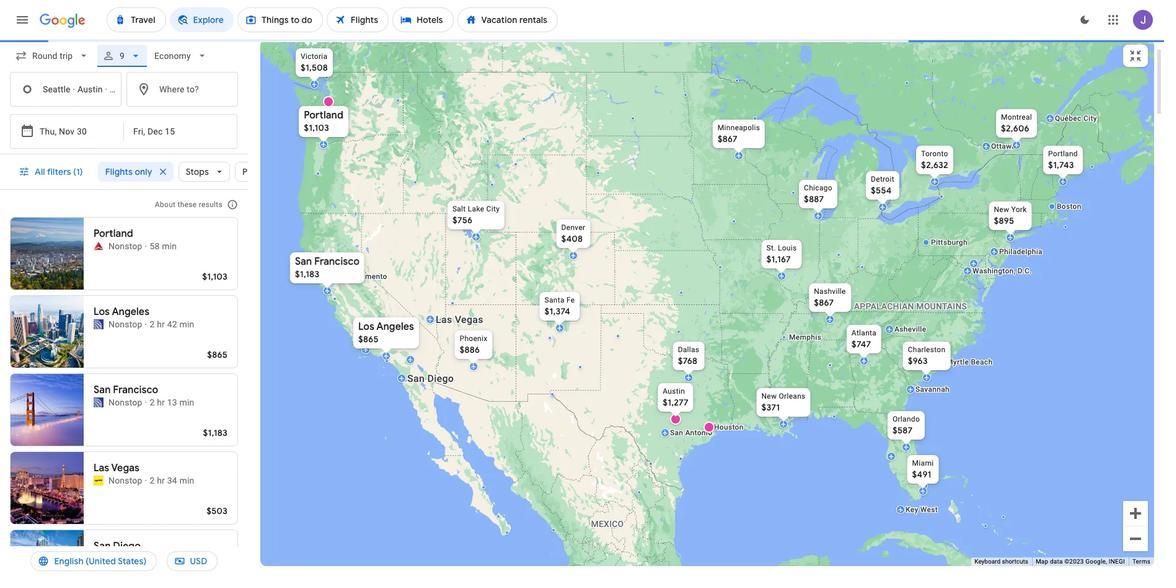 Task type: locate. For each thing, give the bounding box(es) containing it.
$491
[[913, 469, 932, 480]]

hr
[[157, 319, 165, 329], [157, 398, 165, 408], [157, 476, 165, 486], [153, 554, 161, 564]]

houston inside filters form
[[110, 84, 144, 94]]

2 horizontal spatial ·
[[146, 84, 148, 94]]

747 US dollars text field
[[852, 338, 872, 350]]

0 horizontal spatial las
[[94, 462, 109, 474]]

1 2 from the top
[[150, 319, 155, 329]]

key
[[906, 505, 919, 514]]

new inside 'new orleans $371'
[[762, 392, 777, 400]]

0 horizontal spatial diego
[[113, 540, 141, 553]]

min right the 34
[[180, 476, 194, 486]]

portland for portland $1,103
[[304, 109, 344, 121]]

16
[[141, 554, 151, 564]]

houston
[[110, 84, 144, 94], [715, 423, 744, 431]]

nonstop down los angeles on the left of page
[[109, 319, 142, 329]]

las right los angeles $865
[[436, 314, 452, 325]]

price button
[[235, 157, 285, 187]]

seattle · austin · houston ·
[[43, 84, 150, 94]]

1 horizontal spatial los
[[358, 320, 375, 333]]

3 · from the left
[[146, 84, 148, 94]]

francisco up $1,183 text field
[[315, 255, 360, 268]]

1 vertical spatial houston
[[715, 423, 744, 431]]

québec city
[[1056, 114, 1098, 123]]

myrtle
[[947, 358, 970, 366]]

0 horizontal spatial ·
[[73, 84, 75, 94]]

english
[[54, 556, 84, 567]]

las up spirit image
[[94, 462, 109, 474]]

loading results progress bar
[[0, 40, 1165, 42]]

min right 3
[[171, 554, 185, 564]]

austin up $1,277 text field
[[663, 387, 685, 395]]

min right 13
[[180, 398, 194, 408]]

san diego
[[408, 372, 454, 384], [94, 540, 141, 553]]

 image for los angeles
[[145, 318, 147, 331]]

1 vertical spatial austin
[[663, 387, 685, 395]]

las
[[436, 314, 452, 325], [94, 462, 109, 474]]

1374 US dollars text field
[[545, 305, 571, 317]]

nonstop right "delta" image
[[109, 241, 142, 251]]

1 horizontal spatial $865
[[358, 333, 379, 345]]

francisco
[[315, 255, 360, 268], [113, 384, 158, 396]]

beach
[[972, 358, 993, 366]]

new up 371 us dollars text field
[[762, 392, 777, 400]]

1 horizontal spatial angeles
[[377, 320, 414, 333]]

2 left 13
[[150, 398, 155, 408]]

$1,103
[[304, 122, 329, 133], [202, 271, 228, 282]]

1 vertical spatial los
[[358, 320, 375, 333]]

min right 42
[[180, 319, 194, 329]]

victoria
[[301, 52, 328, 60]]

portland up 1103 us dollars text box at the left top
[[304, 109, 344, 121]]

los
[[94, 306, 110, 318], [358, 320, 375, 333]]

1 vertical spatial francisco
[[113, 384, 158, 396]]

2 vertical spatial 2
[[150, 476, 155, 486]]

1 nonstop from the top
[[109, 241, 142, 251]]

2 horizontal spatial portland
[[1049, 149, 1079, 158]]

2632 US dollars text field
[[922, 159, 949, 170]]

1  image from the top
[[145, 240, 147, 252]]

dallas $768
[[678, 345, 700, 366]]

 image
[[145, 474, 147, 487]]

1 horizontal spatial francisco
[[315, 255, 360, 268]]

houston inside map region
[[715, 423, 744, 431]]

1 horizontal spatial city
[[1084, 114, 1098, 123]]

$756
[[453, 214, 473, 225]]

1 horizontal spatial ·
[[105, 84, 107, 94]]

inegi
[[1110, 558, 1126, 565]]

austin inside austin $1,277
[[663, 387, 685, 395]]

0 vertical spatial austin
[[77, 84, 103, 94]]

1 vertical spatial angeles
[[377, 320, 414, 333]]

$865 inside los angeles $865
[[358, 333, 379, 345]]

city
[[1084, 114, 1098, 123], [487, 204, 500, 213]]

1 horizontal spatial 865 us dollars text field
[[358, 333, 379, 345]]

min for las vegas
[[180, 476, 194, 486]]

0 vertical spatial diego
[[428, 372, 454, 384]]

0 vertical spatial $1,183
[[295, 268, 320, 279]]

0 horizontal spatial houston
[[110, 84, 144, 94]]

None text field
[[10, 72, 122, 107]]

1 vertical spatial  image
[[145, 318, 147, 331]]

1 vertical spatial las vegas
[[94, 462, 140, 474]]

keyboard shortcuts
[[975, 558, 1029, 565]]

these
[[178, 200, 197, 209]]

santa fe $1,374
[[545, 296, 575, 317]]

detroit
[[871, 175, 895, 183]]

$371
[[762, 402, 780, 413]]

 image left the 58
[[145, 240, 147, 252]]

0 horizontal spatial las vegas
[[94, 462, 140, 474]]

865 US dollars text field
[[358, 333, 379, 345], [207, 349, 228, 360]]

0 horizontal spatial 865 us dollars text field
[[207, 349, 228, 360]]

0 horizontal spatial $867
[[718, 133, 738, 144]]

$1,103 inside portland $1,103
[[304, 122, 329, 133]]

2 left the 34
[[150, 476, 155, 486]]

3 nonstop from the top
[[109, 398, 142, 408]]

0 vertical spatial 2
[[150, 319, 155, 329]]

austin
[[77, 84, 103, 94], [663, 387, 685, 395]]

2
[[150, 319, 155, 329], [150, 398, 155, 408], [150, 476, 155, 486]]

mountains
[[917, 301, 968, 311]]

miami
[[913, 459, 934, 467]]

1 · from the left
[[73, 84, 75, 94]]

0 vertical spatial las vegas
[[436, 314, 484, 325]]

los inside los angeles $865
[[358, 320, 375, 333]]

$2,606
[[1002, 123, 1030, 134]]

los for los angeles
[[94, 306, 110, 318]]

new york $895
[[995, 205, 1027, 226]]

2 · from the left
[[105, 84, 107, 94]]

1 horizontal spatial las
[[436, 314, 452, 325]]

$867
[[718, 133, 738, 144], [815, 297, 835, 308]]

hr for vegas
[[157, 476, 165, 486]]

0 vertical spatial houston
[[110, 84, 144, 94]]

1 vertical spatial $867
[[815, 297, 835, 308]]

 image left the 2 hr 42 min
[[145, 318, 147, 331]]

2 2 from the top
[[150, 398, 155, 408]]

delta image
[[94, 241, 104, 251]]

washington, d.c.
[[973, 266, 1033, 275]]

0 vertical spatial los
[[94, 306, 110, 318]]

0 vertical spatial $867
[[718, 133, 738, 144]]

0 horizontal spatial portland
[[94, 228, 133, 240]]

chicago
[[805, 183, 833, 192]]

1 vertical spatial $1,103
[[202, 271, 228, 282]]

1 horizontal spatial austin
[[663, 387, 685, 395]]

sacramento
[[345, 272, 388, 281]]

myrtle beach
[[947, 358, 993, 366]]

0 horizontal spatial city
[[487, 204, 500, 213]]

0 horizontal spatial $1,183
[[203, 427, 228, 439]]

d.c.
[[1018, 266, 1033, 275]]

city right the lake
[[487, 204, 500, 213]]

1 stop
[[109, 554, 133, 564]]

2 left 42
[[150, 319, 155, 329]]

$747
[[852, 338, 872, 350]]

map
[[1036, 558, 1049, 565]]

vegas
[[455, 314, 484, 325], [111, 462, 140, 474]]

1 vertical spatial city
[[487, 204, 500, 213]]

nonstop for los angeles
[[109, 319, 142, 329]]

new inside new york $895
[[995, 205, 1010, 214]]

all filters (1) button
[[11, 157, 93, 187]]

0 vertical spatial san diego
[[408, 372, 454, 384]]

1 vertical spatial $1,183
[[203, 427, 228, 439]]

savannah
[[916, 385, 950, 394]]

houston right antonio at the right bottom of the page
[[715, 423, 744, 431]]

1 horizontal spatial portland
[[304, 109, 344, 121]]

united image
[[94, 398, 104, 408]]

nonstop down "san francisco"
[[109, 398, 142, 408]]

portland up "$1,743"
[[1049, 149, 1079, 158]]

1 horizontal spatial las vegas
[[436, 314, 484, 325]]

0 vertical spatial $865
[[358, 333, 379, 345]]

angeles for los angeles
[[112, 306, 150, 318]]

appalachian mountains
[[855, 301, 968, 311]]

1 horizontal spatial $1,183
[[295, 268, 320, 279]]

san up spirit icon
[[94, 540, 111, 553]]

1 horizontal spatial san diego
[[408, 372, 454, 384]]

867 US dollars text field
[[718, 133, 738, 144]]

3  image from the top
[[145, 396, 147, 409]]

francisco up 2 hr 13 min
[[113, 384, 158, 396]]

las vegas up phoenix
[[436, 314, 484, 325]]

map data ©2023 google, inegi
[[1036, 558, 1126, 565]]

$886
[[460, 344, 480, 355]]

None field
[[10, 45, 95, 67], [150, 45, 213, 67], [10, 45, 95, 67], [150, 45, 213, 67]]

charleston $963
[[908, 345, 946, 366]]

2 vertical spatial portland
[[94, 228, 133, 240]]

san up $1,183 text field
[[295, 255, 312, 268]]

nashville
[[815, 287, 846, 296]]

terms
[[1133, 558, 1151, 565]]

austin right seattle
[[77, 84, 103, 94]]

orleans
[[779, 392, 806, 400]]

2 nonstop from the top
[[109, 319, 142, 329]]

filters form
[[0, 40, 248, 154]]

58
[[150, 241, 160, 251]]

887 US dollars text field
[[805, 193, 825, 204]]

portland $1,743
[[1049, 149, 1079, 170]]

hr left 42
[[157, 319, 165, 329]]

0 horizontal spatial $865
[[207, 349, 228, 360]]

keyboard shortcuts button
[[975, 558, 1029, 566]]

0 vertical spatial new
[[995, 205, 1010, 214]]

3 2 from the top
[[150, 476, 155, 486]]

1 horizontal spatial $867
[[815, 297, 835, 308]]

0 horizontal spatial los
[[94, 306, 110, 318]]

1103 US dollars text field
[[202, 271, 228, 282]]

toronto
[[922, 149, 949, 158]]

$867 down nashville
[[815, 297, 835, 308]]

1 vertical spatial 2
[[150, 398, 155, 408]]

 image left 2 hr 13 min
[[145, 396, 147, 409]]

new
[[995, 205, 1010, 214], [762, 392, 777, 400]]

flights only button
[[98, 157, 173, 187]]

1 horizontal spatial $1,103
[[304, 122, 329, 133]]

portland up "delta" image
[[94, 228, 133, 240]]

Where to? text field
[[127, 72, 238, 107]]

1 horizontal spatial vegas
[[455, 314, 484, 325]]

1 vertical spatial san diego
[[94, 540, 141, 553]]

0 vertical spatial $1,103
[[304, 122, 329, 133]]

1508 US dollars text field
[[301, 62, 328, 73]]

terms link
[[1133, 558, 1151, 565]]

min right the 58
[[162, 241, 177, 251]]

2 for los angeles
[[150, 319, 155, 329]]

stops
[[186, 166, 209, 177]]

hr left 3
[[153, 554, 161, 564]]

states)
[[118, 556, 147, 567]]

about these results
[[155, 200, 223, 209]]

houston down 9
[[110, 84, 144, 94]]

united image
[[94, 319, 104, 329]]

0 vertical spatial  image
[[145, 240, 147, 252]]

1 vertical spatial new
[[762, 392, 777, 400]]

0 horizontal spatial angeles
[[112, 306, 150, 318]]

0 horizontal spatial $1,103
[[202, 271, 228, 282]]

2  image from the top
[[145, 318, 147, 331]]

 image
[[145, 240, 147, 252], [145, 318, 147, 331], [145, 396, 147, 409]]

st. louis $1,167
[[767, 243, 797, 265]]

1 horizontal spatial houston
[[715, 423, 744, 431]]

$867 down minneapolis
[[718, 133, 738, 144]]

1 vertical spatial $865
[[207, 349, 228, 360]]

nonstop for portland
[[109, 241, 142, 251]]

2 for las vegas
[[150, 476, 155, 486]]

0 vertical spatial 865 us dollars text field
[[358, 333, 379, 345]]

$867 for minneapolis $867
[[718, 133, 738, 144]]

·
[[73, 84, 75, 94], [105, 84, 107, 94], [146, 84, 148, 94]]

las vegas
[[436, 314, 484, 325], [94, 462, 140, 474]]

0 horizontal spatial austin
[[77, 84, 103, 94]]

$867 inside minneapolis $867
[[718, 133, 738, 144]]

2 vertical spatial  image
[[145, 396, 147, 409]]

1 horizontal spatial new
[[995, 205, 1010, 214]]

angeles inside los angeles $865
[[377, 320, 414, 333]]

1167 US dollars text field
[[767, 253, 791, 265]]

nonstop right spirit image
[[109, 476, 142, 486]]

0 horizontal spatial new
[[762, 392, 777, 400]]

0 vertical spatial francisco
[[315, 255, 360, 268]]

denver
[[562, 223, 586, 232]]

895 US dollars text field
[[995, 215, 1015, 226]]

los down 'sacramento'
[[358, 320, 375, 333]]

0 vertical spatial angeles
[[112, 306, 150, 318]]

new up '$895' on the top of page
[[995, 205, 1010, 214]]

hr left 13
[[157, 398, 165, 408]]

usd
[[190, 556, 207, 567]]

0 horizontal spatial francisco
[[113, 384, 158, 396]]

portland for portland $1,743
[[1049, 149, 1079, 158]]

$867 inside nashville $867
[[815, 297, 835, 308]]

1 vertical spatial portland
[[1049, 149, 1079, 158]]

city right québec
[[1084, 114, 1098, 123]]

los up united icon
[[94, 306, 110, 318]]

1
[[109, 554, 114, 564]]

portland for portland
[[94, 228, 133, 240]]

san left antonio at the right bottom of the page
[[670, 428, 684, 437]]

1 vertical spatial las
[[94, 462, 109, 474]]

hr left the 34
[[157, 476, 165, 486]]

$1,167
[[767, 253, 791, 265]]

francisco inside san francisco $1,183
[[315, 255, 360, 268]]

0 vertical spatial las
[[436, 314, 452, 325]]

4 nonstop from the top
[[109, 476, 142, 486]]

québec
[[1056, 114, 1082, 123]]

las vegas up spirit image
[[94, 462, 140, 474]]

city inside salt lake city $756
[[487, 204, 500, 213]]

1183 US dollars text field
[[295, 268, 320, 279]]

1 horizontal spatial diego
[[428, 372, 454, 384]]

1 vertical spatial vegas
[[111, 462, 140, 474]]

austin $1,277
[[663, 387, 689, 408]]

3
[[163, 554, 168, 564]]

0 horizontal spatial san diego
[[94, 540, 141, 553]]

minneapolis $867
[[718, 123, 761, 144]]

0 vertical spatial portland
[[304, 109, 344, 121]]

0 vertical spatial vegas
[[455, 314, 484, 325]]

francisco for san francisco $1,183
[[315, 255, 360, 268]]



Task type: describe. For each thing, give the bounding box(es) containing it.
$554
[[871, 185, 892, 196]]

867 US dollars text field
[[815, 297, 835, 308]]

2606 US dollars text field
[[1002, 123, 1030, 134]]

montreal
[[1002, 113, 1033, 121]]

lake
[[468, 204, 485, 213]]

nashville $867
[[815, 287, 846, 308]]

portland $1,103
[[304, 109, 344, 133]]

34
[[167, 476, 177, 486]]

appalachian
[[855, 301, 915, 311]]

min for los angeles
[[180, 319, 194, 329]]

587 US dollars text field
[[893, 425, 913, 436]]

new orleans $371
[[762, 392, 806, 413]]

change appearance image
[[1071, 5, 1100, 35]]

hr for angeles
[[157, 319, 165, 329]]

san francisco $1,183
[[295, 255, 360, 279]]

phoenix $886
[[460, 334, 488, 355]]

865 us dollars text field inside map region
[[358, 333, 379, 345]]

 image for portland
[[145, 240, 147, 252]]

about these results image
[[218, 190, 247, 220]]

miami $491
[[913, 459, 934, 480]]

denver $408
[[562, 223, 586, 244]]

756 US dollars text field
[[453, 214, 473, 225]]

las vegas inside map region
[[436, 314, 484, 325]]

886 US dollars text field
[[460, 344, 480, 355]]

vegas inside map region
[[455, 314, 484, 325]]

minneapolis
[[718, 123, 761, 132]]

san diego inside map region
[[408, 372, 454, 384]]

keyboard
[[975, 558, 1001, 565]]

washington,
[[973, 266, 1016, 275]]

0 vertical spatial city
[[1084, 114, 1098, 123]]

san up united image
[[94, 384, 111, 396]]

hr for francisco
[[157, 398, 165, 408]]

963 US dollars text field
[[908, 355, 928, 366]]

$1,743
[[1049, 159, 1075, 170]]

16 hr 3 min
[[141, 554, 185, 564]]

francisco for san francisco
[[113, 384, 158, 396]]

768 US dollars text field
[[678, 355, 698, 366]]

price
[[242, 166, 264, 177]]

$768
[[678, 355, 698, 366]]

salt
[[453, 204, 466, 213]]

york
[[1012, 205, 1027, 214]]

san down los angeles $865
[[408, 372, 425, 384]]

2 hr 34 min
[[150, 476, 194, 486]]

flights only
[[105, 166, 152, 177]]

results
[[199, 200, 223, 209]]

stop
[[116, 554, 133, 564]]

los angeles
[[94, 306, 150, 318]]

toronto $2,632
[[922, 149, 949, 170]]

1743 US dollars text field
[[1049, 159, 1075, 170]]

main menu image
[[15, 12, 30, 27]]

los for los angeles $865
[[358, 320, 375, 333]]

1 vertical spatial diego
[[113, 540, 141, 553]]

491 US dollars text field
[[913, 469, 932, 480]]

fe
[[567, 296, 575, 304]]

13
[[167, 398, 177, 408]]

st.
[[767, 243, 776, 252]]

memphis
[[790, 333, 822, 341]]

san inside san francisco $1,183
[[295, 255, 312, 268]]

stops button
[[178, 157, 230, 187]]

phoenix
[[460, 334, 488, 343]]

seattle
[[43, 84, 71, 94]]

las inside map region
[[436, 314, 452, 325]]

salt lake city $756
[[453, 204, 500, 225]]

503 US dollars text field
[[207, 506, 228, 517]]

flights
[[105, 166, 133, 177]]

 image for san francisco
[[145, 396, 147, 409]]

new for $371
[[762, 392, 777, 400]]

1103 US dollars text field
[[304, 122, 329, 133]]

Return text field
[[133, 115, 195, 148]]

atlanta
[[852, 328, 877, 337]]

408 US dollars text field
[[562, 233, 583, 244]]

new for $895
[[995, 205, 1010, 214]]

montreal $2,606
[[1002, 113, 1033, 134]]

1183 US dollars text field
[[203, 427, 228, 439]]

map region
[[150, 0, 1165, 576]]

$1,508
[[301, 62, 328, 73]]

diego inside map region
[[428, 372, 454, 384]]

min for san francisco
[[180, 398, 194, 408]]

$1,277
[[663, 397, 689, 408]]

$895
[[995, 215, 1015, 226]]

9
[[120, 51, 125, 61]]

1 vertical spatial 865 us dollars text field
[[207, 349, 228, 360]]

$408
[[562, 233, 583, 244]]

nonstop for las vegas
[[109, 476, 142, 486]]

2 for san francisco
[[150, 398, 155, 408]]

pittsburgh
[[932, 238, 968, 247]]

los angeles $865
[[358, 320, 414, 345]]

west
[[921, 505, 938, 514]]

1277 US dollars text field
[[663, 397, 689, 408]]

austin inside filters form
[[77, 84, 103, 94]]

2 hr 42 min
[[150, 319, 194, 329]]

antonio
[[686, 428, 713, 437]]

2 hr 13 min
[[150, 398, 194, 408]]

371 US dollars text field
[[762, 402, 780, 413]]

orlando
[[893, 415, 920, 423]]

asheville
[[895, 325, 927, 333]]

Departure text field
[[40, 115, 97, 148]]

0 horizontal spatial vegas
[[111, 462, 140, 474]]

san antonio
[[670, 428, 713, 437]]

$867 for nashville $867
[[815, 297, 835, 308]]

spirit image
[[94, 476, 104, 486]]

key west
[[906, 505, 938, 514]]

victoria $1,508
[[301, 52, 328, 73]]

english (united states)
[[54, 556, 147, 567]]

dallas
[[678, 345, 700, 354]]

(united
[[86, 556, 116, 567]]

angeles for los angeles $865
[[377, 320, 414, 333]]

atlanta $747
[[852, 328, 877, 350]]

orlando $587
[[893, 415, 920, 436]]

$2,632
[[922, 159, 949, 170]]

nonstop for san francisco
[[109, 398, 142, 408]]

about
[[155, 200, 176, 209]]

$1,374
[[545, 305, 571, 317]]

$1,183 inside san francisco $1,183
[[295, 268, 320, 279]]

spirit image
[[94, 554, 104, 564]]

554 US dollars text field
[[871, 185, 892, 196]]

ottawa
[[992, 142, 1017, 150]]

view smaller map image
[[1129, 48, 1144, 63]]



Task type: vqa. For each thing, say whether or not it's contained in the screenshot.


